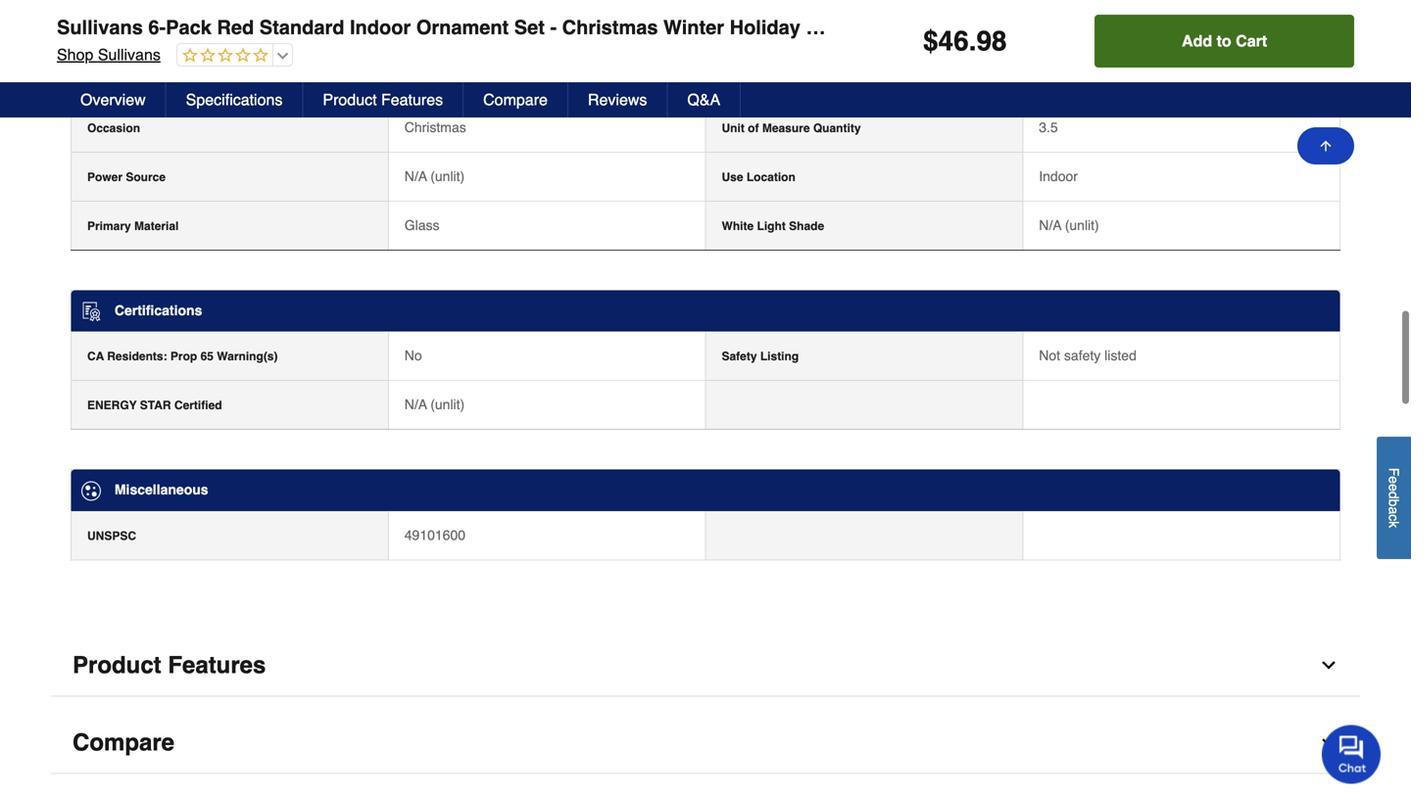 Task type: describe. For each thing, give the bounding box(es) containing it.
f
[[1387, 468, 1402, 477]]

features for f e e d b a c k
[[168, 652, 266, 679]]

f e e d b a c k
[[1387, 468, 1402, 528]]

(unlit) for power source
[[431, 168, 465, 184]]

pack
[[166, 16, 212, 39]]

q&a button
[[668, 82, 741, 118]]

1 vertical spatial n/a (unlit)
[[1039, 217, 1100, 233]]

military branch
[[87, 23, 172, 37]]

branch
[[132, 23, 172, 37]]

safety listing
[[722, 350, 799, 364]]

product for f e e d b a c k
[[73, 652, 161, 679]]

0 horizontal spatial ornament
[[416, 16, 509, 39]]

0 vertical spatial christmas
[[562, 16, 658, 39]]

product features button for f e e d b a c k
[[51, 635, 1361, 697]]

holiday
[[730, 16, 801, 39]]

prop
[[170, 350, 197, 364]]

compare button for q&a
[[464, 82, 568, 118]]

not safety listed
[[1039, 348, 1137, 364]]

inches
[[1039, 70, 1080, 86]]

unit for no
[[722, 72, 745, 86]]

decoration
[[806, 16, 909, 39]]

1 e from the top
[[1387, 477, 1402, 484]]

listed
[[1105, 348, 1137, 364]]

winter
[[664, 16, 724, 39]]

location
[[747, 170, 796, 184]]

compare for q&a
[[483, 91, 548, 109]]

no for not safety listed
[[405, 348, 422, 364]]

q&a
[[688, 91, 721, 109]]

compare button for f e e d b a c k
[[51, 713, 1361, 775]]

unspsc
[[87, 530, 136, 543]]

product features button for q&a
[[303, 82, 464, 118]]

unit of measure
[[722, 72, 810, 86]]

product for q&a
[[323, 91, 377, 109]]

type
[[722, 23, 749, 37]]

not
[[1039, 348, 1061, 364]]

specifications
[[186, 91, 283, 109]]

reviews
[[588, 91, 647, 109]]

n/a (unlit) for power source
[[405, 168, 465, 184]]

measure for inches
[[762, 72, 810, 86]]

0 horizontal spatial indoor
[[350, 16, 411, 39]]

standard
[[260, 16, 344, 39]]

listing
[[761, 350, 799, 364]]

measure for 3.5
[[762, 121, 810, 135]]

use
[[722, 170, 744, 184]]

ornament set
[[1039, 21, 1122, 37]]

ca
[[87, 350, 104, 364]]

shop
[[57, 46, 93, 64]]

n/a (unlit) for energy star certified
[[405, 397, 465, 413]]

1 vertical spatial sullivans
[[98, 46, 161, 64]]

2 e from the top
[[1387, 484, 1402, 492]]

power
[[87, 170, 123, 184]]

to
[[1217, 32, 1232, 50]]

primary
[[87, 219, 131, 233]]

zero stars image
[[177, 47, 268, 65]]

0 vertical spatial sullivans
[[57, 16, 143, 39]]

overview
[[80, 91, 146, 109]]

primary material
[[87, 219, 179, 233]]

b
[[1387, 499, 1402, 507]]

use location
[[722, 170, 796, 184]]

residents:
[[107, 350, 167, 364]]



Task type: vqa. For each thing, say whether or not it's contained in the screenshot.
POWER
yes



Task type: locate. For each thing, give the bounding box(es) containing it.
unit
[[722, 72, 745, 86], [722, 121, 745, 135]]

2 no from the top
[[405, 348, 422, 364]]

0 vertical spatial product features
[[323, 91, 443, 109]]

of
[[748, 72, 759, 86], [748, 121, 759, 135]]

1 vertical spatial compare
[[73, 730, 175, 757]]

d
[[1387, 492, 1402, 499]]

1 horizontal spatial compare
[[483, 91, 548, 109]]

2 unit from the top
[[722, 121, 745, 135]]

chevron down image
[[1319, 734, 1339, 753]]

0 horizontal spatial features
[[168, 652, 266, 679]]

ornament
[[416, 16, 509, 39], [1039, 21, 1100, 37]]

features
[[381, 91, 443, 109], [168, 652, 266, 679]]

measure left quantity
[[762, 121, 810, 135]]

.
[[969, 25, 977, 57]]

1 vertical spatial measure
[[762, 121, 810, 135]]

overview button
[[61, 82, 166, 118]]

98
[[977, 25, 1007, 57]]

power source
[[87, 170, 166, 184]]

glass
[[405, 217, 440, 233]]

reviews button
[[568, 82, 668, 118]]

c
[[1387, 515, 1402, 522]]

f e e d b a c k button
[[1377, 437, 1412, 560]]

1 vertical spatial no
[[405, 348, 422, 364]]

0 vertical spatial unit
[[722, 72, 745, 86]]

cart
[[1236, 32, 1268, 50]]

occasion
[[87, 121, 140, 135]]

46
[[939, 25, 969, 57]]

no for inches
[[405, 70, 422, 86]]

unit down type
[[722, 72, 745, 86]]

-
[[550, 16, 557, 39]]

1 vertical spatial christmas
[[405, 119, 466, 135]]

0 vertical spatial product features button
[[303, 82, 464, 118]]

certified
[[174, 399, 222, 413]]

0 vertical spatial indoor
[[350, 16, 411, 39]]

0 vertical spatial compare button
[[464, 82, 568, 118]]

1 vertical spatial product features button
[[51, 635, 1361, 697]]

white
[[722, 219, 754, 233]]

musical
[[87, 72, 130, 86]]

of for 3.5
[[748, 121, 759, 135]]

1 horizontal spatial features
[[381, 91, 443, 109]]

0 horizontal spatial product
[[73, 652, 161, 679]]

0 vertical spatial features
[[381, 91, 443, 109]]

unit down q&a button
[[722, 121, 745, 135]]

0 vertical spatial no
[[405, 70, 422, 86]]

$ 46 . 98
[[923, 25, 1007, 57]]

1 no from the top
[[405, 70, 422, 86]]

specifications button
[[166, 82, 303, 118]]

1 vertical spatial unit
[[722, 121, 745, 135]]

0 vertical spatial (unlit)
[[431, 168, 465, 184]]

miscellaneous
[[115, 482, 208, 498]]

e up d
[[1387, 477, 1402, 484]]

measure up unit of measure quantity at the right
[[762, 72, 810, 86]]

chevron down image
[[1319, 656, 1339, 676]]

0 vertical spatial n/a (unlit)
[[405, 168, 465, 184]]

2 of from the top
[[748, 121, 759, 135]]

n/a
[[405, 21, 427, 37], [405, 168, 427, 184], [1039, 217, 1062, 233], [405, 397, 427, 413]]

safety
[[722, 350, 757, 364]]

measure
[[762, 72, 810, 86], [762, 121, 810, 135]]

compare button
[[464, 82, 568, 118], [51, 713, 1361, 775]]

1 vertical spatial indoor
[[1039, 168, 1078, 184]]

1 horizontal spatial ornament
[[1039, 21, 1100, 37]]

set
[[1104, 21, 1122, 37]]

1 vertical spatial product features
[[73, 652, 266, 679]]

compare for f e e d b a c k
[[73, 730, 175, 757]]

(unlit) for energy star certified
[[431, 397, 465, 413]]

n/a (unlit)
[[405, 168, 465, 184], [1039, 217, 1100, 233], [405, 397, 465, 413]]

sullivans 6-pack red standard indoor ornament set - christmas winter holiday decoration
[[57, 16, 909, 39]]

sullivans down military branch
[[98, 46, 161, 64]]

chat invite button image
[[1322, 725, 1382, 785]]

49101600
[[405, 528, 466, 543]]

arrow up image
[[1318, 138, 1334, 154]]

1 vertical spatial features
[[168, 652, 266, 679]]

65
[[201, 350, 214, 364]]

product features button
[[303, 82, 464, 118], [51, 635, 1361, 697]]

indoor down "3.5"
[[1039, 168, 1078, 184]]

no
[[405, 70, 422, 86], [405, 348, 422, 364]]

add to cart
[[1182, 32, 1268, 50]]

2 vertical spatial (unlit)
[[431, 397, 465, 413]]

indoor right standard
[[350, 16, 411, 39]]

1 horizontal spatial indoor
[[1039, 168, 1078, 184]]

1 of from the top
[[748, 72, 759, 86]]

product features for q&a
[[323, 91, 443, 109]]

of for inches
[[748, 72, 759, 86]]

0 horizontal spatial compare
[[73, 730, 175, 757]]

1 vertical spatial product
[[73, 652, 161, 679]]

shade
[[789, 219, 825, 233]]

add to cart button
[[1095, 15, 1355, 68]]

star
[[140, 399, 171, 413]]

1 unit from the top
[[722, 72, 745, 86]]

material
[[134, 219, 179, 233]]

product
[[323, 91, 377, 109], [73, 652, 161, 679]]

quantity
[[813, 121, 861, 135]]

sullivans
[[57, 16, 143, 39], [98, 46, 161, 64]]

add
[[1182, 32, 1213, 50]]

a
[[1387, 507, 1402, 515]]

red
[[217, 16, 254, 39]]

product features for f e e d b a c k
[[73, 652, 266, 679]]

3.5
[[1039, 119, 1058, 135]]

energy star certified
[[87, 399, 222, 413]]

light
[[757, 219, 786, 233]]

of down type
[[748, 72, 759, 86]]

1 vertical spatial (unlit)
[[1065, 217, 1100, 233]]

2 measure from the top
[[762, 121, 810, 135]]

(unlit)
[[431, 168, 465, 184], [1065, 217, 1100, 233], [431, 397, 465, 413]]

set
[[514, 16, 545, 39]]

1 vertical spatial compare button
[[51, 713, 1361, 775]]

indoor
[[350, 16, 411, 39], [1039, 168, 1078, 184]]

0 vertical spatial product
[[323, 91, 377, 109]]

military
[[87, 23, 128, 37]]

k
[[1387, 522, 1402, 528]]

energy
[[87, 399, 137, 413]]

0 vertical spatial of
[[748, 72, 759, 86]]

source
[[126, 170, 166, 184]]

of up "use location"
[[748, 121, 759, 135]]

0 horizontal spatial christmas
[[405, 119, 466, 135]]

warning(s)
[[217, 350, 278, 364]]

1 vertical spatial of
[[748, 121, 759, 135]]

$
[[923, 25, 939, 57]]

sullivans up shop sullivans
[[57, 16, 143, 39]]

1 horizontal spatial product
[[323, 91, 377, 109]]

unit of measure quantity
[[722, 121, 861, 135]]

0 vertical spatial compare
[[483, 91, 548, 109]]

unit for christmas
[[722, 121, 745, 135]]

e up b
[[1387, 484, 1402, 492]]

ca residents: prop 65 warning(s)
[[87, 350, 278, 364]]

shop sullivans
[[57, 46, 161, 64]]

white light shade
[[722, 219, 825, 233]]

certifications
[[115, 303, 202, 318]]

1 horizontal spatial product features
[[323, 91, 443, 109]]

safety
[[1064, 348, 1101, 364]]

0 horizontal spatial product features
[[73, 652, 266, 679]]

1 measure from the top
[[762, 72, 810, 86]]

compare
[[483, 91, 548, 109], [73, 730, 175, 757]]

christmas
[[562, 16, 658, 39], [405, 119, 466, 135]]

0 vertical spatial measure
[[762, 72, 810, 86]]

product features
[[323, 91, 443, 109], [73, 652, 266, 679]]

6-
[[148, 16, 166, 39]]

features for q&a
[[381, 91, 443, 109]]

2 vertical spatial n/a (unlit)
[[405, 397, 465, 413]]

1 horizontal spatial christmas
[[562, 16, 658, 39]]



